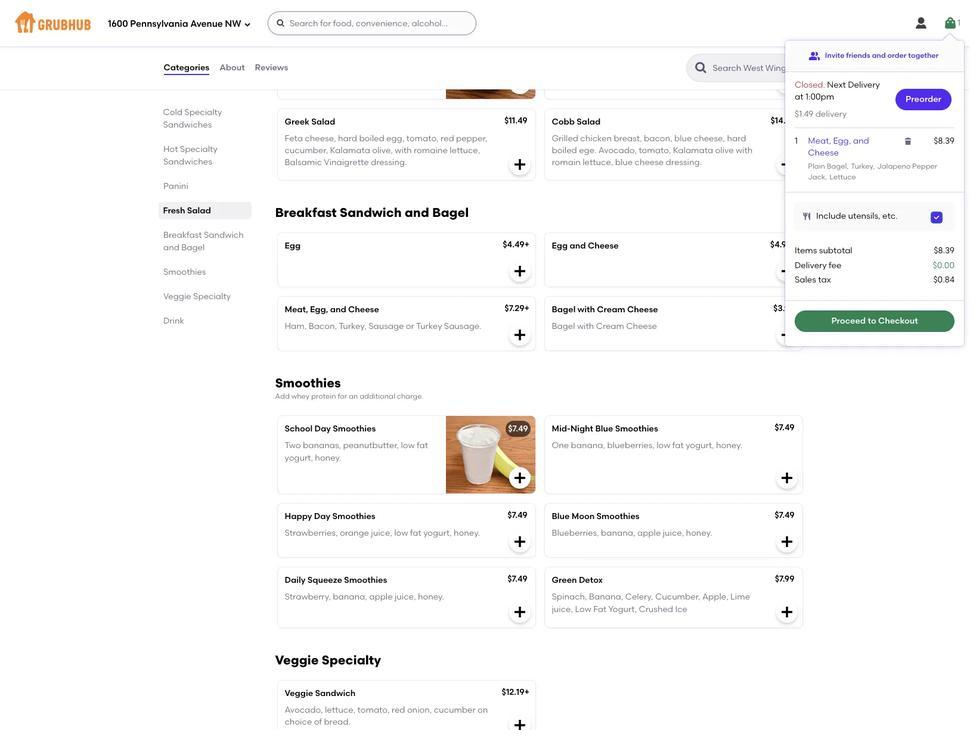 Task type: vqa. For each thing, say whether or not it's contained in the screenshot.
OAT
no



Task type: describe. For each thing, give the bounding box(es) containing it.
breakfast sandwich and bagel inside tab
[[163, 230, 244, 253]]

panini
[[163, 181, 188, 192]]

cheese
[[635, 158, 664, 168]]

$4.99 +
[[771, 240, 797, 250]]

1 vertical spatial cream
[[596, 322, 625, 332]]

boiled inside the grilled chicken breast, bacon, blue cheese, hard boiled ege. avocado, tomato, kalamata olive with romain lettuce, blue cheese dressing.
[[552, 146, 577, 156]]

and inside tab
[[163, 243, 179, 253]]

hot specialty sandwiches
[[163, 144, 217, 167]]

1 vertical spatial veggie
[[275, 653, 319, 668]]

caesar salad
[[285, 29, 341, 39]]

lime
[[731, 593, 751, 603]]

orange
[[340, 529, 369, 539]]

chicken
[[581, 134, 612, 144]]

low for peanutbutter,
[[401, 441, 415, 451]]

about
[[220, 63, 245, 73]]

veggie specialty inside tab
[[163, 292, 231, 302]]

etc.
[[883, 211, 898, 221]]

preorder button
[[896, 89, 952, 111]]

at
[[795, 92, 804, 102]]

1 vertical spatial egg,
[[310, 305, 328, 315]]

sales tax
[[795, 275, 832, 285]]

0 horizontal spatial meat,
[[285, 305, 308, 315]]

proceed
[[832, 316, 866, 326]]

onion,
[[407, 706, 432, 716]]

$4.49
[[503, 240, 525, 250]]

smoothies inside smoothies add whey protein for an additional charge.
[[275, 376, 341, 391]]

specialty up veggie sandwich
[[322, 653, 381, 668]]

caesar inside shredded parmesan, house croutons, with romaine lettuce, caesar dressing.
[[285, 70, 315, 80]]

honey. for strawberries, orange juice, low fat yogurt, honey.
[[454, 529, 480, 539]]

pennsylvania
[[130, 18, 188, 29]]

ice
[[676, 605, 688, 615]]

closed
[[795, 80, 824, 90]]

veggie sandwich
[[285, 689, 356, 699]]

blueberries,
[[608, 441, 655, 451]]

search icon image
[[694, 61, 709, 75]]

items subtotal
[[795, 246, 853, 256]]

categories button
[[163, 47, 210, 89]]

bagel inside breakfast sandwich and bagel
[[181, 243, 205, 253]]

parmesan,
[[327, 46, 370, 56]]

0 horizontal spatial turkey
[[416, 322, 442, 332]]

include
[[817, 211, 847, 221]]

additional
[[360, 392, 395, 401]]

0 horizontal spatial delivery
[[795, 260, 827, 271]]

lettuce
[[830, 173, 857, 181]]

day for happy
[[314, 512, 331, 522]]

Search West Wing Cafe - Penn Ave search field
[[712, 63, 803, 74]]

egg, inside meat, egg, and cheese link
[[834, 136, 852, 146]]

mid-night blue smoothies
[[552, 424, 659, 434]]

$7.49 for strawberry, banana, apple juice, honey.
[[508, 575, 528, 585]]

panini tab
[[163, 180, 247, 193]]

0 horizontal spatial blue
[[552, 512, 570, 522]]

specialty for veggie specialty tab
[[193, 292, 231, 302]]

green detox
[[552, 576, 603, 586]]

whey
[[292, 392, 310, 401]]

sausage
[[369, 322, 404, 332]]

fresh salad tab
[[163, 205, 247, 217]]

balsamic
[[285, 158, 322, 168]]

school day smoothies image
[[446, 416, 536, 494]]

checkout
[[879, 316, 919, 326]]

fat
[[594, 605, 607, 615]]

1 vertical spatial veggie specialty
[[275, 653, 381, 668]]

smoothies up blueberries, banana, apple juice, honey.
[[597, 512, 640, 522]]

feta
[[285, 134, 303, 144]]

blueberries, banana, apple juice, honey.
[[552, 529, 713, 539]]

cold specialty sandwiches tab
[[163, 106, 247, 131]]

salad for caesar salad
[[317, 29, 341, 39]]

night
[[571, 424, 594, 434]]

banana, for night
[[571, 441, 606, 451]]

invite friends and order together
[[826, 51, 939, 60]]

low for juice,
[[395, 529, 408, 539]]

add
[[275, 392, 290, 401]]

honey. for two bananas, peanutbutter, low fat yogurt, honey.
[[315, 453, 342, 463]]

smoothies inside tab
[[163, 267, 206, 277]]

dressing. inside feta cheese, hard boiled egg, tomato, red pepper, cucumber, kalamata olive, with romaine lettuce, balsamic vinaigrette dressing.
[[371, 158, 407, 168]]

egg,
[[387, 134, 405, 144]]

salad for greek salad
[[312, 117, 336, 127]]

0 vertical spatial sandwich
[[340, 205, 402, 220]]

1 button
[[944, 13, 961, 34]]

$3.99
[[774, 303, 795, 314]]

strawberry,
[[285, 593, 331, 603]]

breakfast sandwich and bagel tab
[[163, 229, 247, 254]]

with inside feta cheese, hard boiled egg, tomato, red pepper, cucumber, kalamata olive, with romaine lettuce, balsamic vinaigrette dressing.
[[395, 146, 412, 156]]

house
[[372, 46, 396, 56]]

peanutbutter,
[[343, 441, 399, 451]]

fat for juice,
[[410, 529, 422, 539]]

for
[[338, 392, 347, 401]]

carrot,
[[587, 46, 615, 56]]

delivery
[[816, 109, 847, 119]]

$12.19 +
[[502, 688, 530, 698]]

ham, bacon, turkey, sausage or turkey sausage.
[[285, 322, 482, 332]]

$11.49
[[505, 115, 528, 126]]

cold specialty sandwiches
[[163, 107, 222, 130]]

smoothies up 'two bananas, peanutbutter, low fat yogurt, honey.'
[[333, 424, 376, 434]]

people icon image
[[809, 50, 821, 62]]

Search for food, convenience, alcohol... search field
[[268, 11, 477, 35]]

$0.00
[[934, 260, 955, 271]]

1600 pennsylvania avenue nw
[[108, 18, 241, 29]]

1 $8.39 from the top
[[934, 136, 955, 146]]

0 vertical spatial meat,
[[809, 136, 832, 146]]

jalapeno
[[878, 163, 911, 171]]

with inside the grilled chicken breast, bacon, blue cheese, hard boiled ege. avocado, tomato, kalamata olive with romain lettuce, blue cheese dressing.
[[736, 146, 753, 156]]

0 vertical spatial breakfast
[[275, 205, 337, 220]]

hot
[[163, 144, 178, 155]]

charge.
[[397, 392, 424, 401]]

kalamata inside feta cheese, hard boiled egg, tomato, red pepper, cucumber, kalamata olive, with romaine lettuce, balsamic vinaigrette dressing.
[[330, 146, 370, 156]]

apple for daily squeeze smoothies
[[369, 593, 393, 603]]

meat, egg, and cheese inside "tooltip"
[[809, 136, 870, 158]]

about button
[[219, 47, 246, 89]]

happy
[[285, 512, 312, 522]]

+ for $4.49 +
[[525, 240, 530, 250]]

2 vertical spatial sandwich
[[315, 689, 356, 699]]

two bananas, peanutbutter, low fat yogurt, honey.
[[285, 441, 428, 463]]

sandwiches for cold
[[163, 120, 212, 130]]

honey. for one banana, blueberries, low fat yogurt, honey.
[[717, 441, 743, 451]]

ege.
[[579, 146, 597, 156]]

juice, inside spinach, banana, celery, cucumber, apple, lime juice, low fat yogurt, crushed ice
[[552, 605, 573, 615]]

plain bagel turkey
[[809, 163, 874, 171]]

$4.49 +
[[503, 240, 530, 250]]

banana, for moon
[[601, 529, 636, 539]]

preorder
[[906, 94, 942, 105]]

tomato, carrot, cucumber, with romaine lettuce, balsamic vinaigrette.
[[552, 46, 747, 68]]

meat, egg, and cheese link
[[809, 136, 870, 158]]

balsamic
[[552, 58, 590, 68]]

order
[[888, 51, 907, 60]]

cold
[[163, 107, 183, 118]]

$7.49 for strawberries, orange juice, low fat yogurt, honey.
[[508, 511, 528, 521]]

cobb salad
[[552, 117, 601, 127]]

kalamata inside the grilled chicken breast, bacon, blue cheese, hard boiled ege. avocado, tomato, kalamata olive with romain lettuce, blue cheese dressing.
[[673, 146, 714, 156]]

smoothies up orange
[[333, 512, 376, 522]]

breast,
[[614, 134, 642, 144]]

celery,
[[626, 593, 654, 603]]

fresh
[[163, 206, 185, 216]]

yogurt, for strawberries, orange juice, low fat yogurt, honey.
[[424, 529, 452, 539]]

croutons,
[[285, 58, 323, 68]]

subtotal
[[820, 246, 853, 256]]

feta cheese, hard boiled egg, tomato, red pepper, cucumber, kalamata olive, with romaine lettuce, balsamic vinaigrette dressing.
[[285, 134, 488, 168]]

protein
[[311, 392, 336, 401]]

school day smoothies
[[285, 424, 376, 434]]

low
[[575, 605, 592, 615]]

red inside avocado, lettuce, tomato, red onion, cucumber on choice of bread.
[[392, 706, 405, 716]]

lettuce, inside the grilled chicken breast, bacon, blue cheese, hard boiled ege. avocado, tomato, kalamata olive with romain lettuce, blue cheese dressing.
[[583, 158, 614, 168]]

jack
[[809, 173, 826, 181]]

proceed to checkout
[[832, 316, 919, 326]]

sausage.
[[444, 322, 482, 332]]

bagel inside "tooltip"
[[827, 163, 847, 171]]

smoothies up blueberries,
[[616, 424, 659, 434]]

apple for blue moon smoothies
[[638, 529, 661, 539]]

lettuce, inside avocado, lettuce, tomato, red onion, cucumber on choice of bread.
[[325, 706, 356, 716]]

include utensils, etc.
[[817, 211, 898, 221]]

lettuce, inside shredded parmesan, house croutons, with romaine lettuce, caesar dressing.
[[380, 58, 410, 68]]



Task type: locate. For each thing, give the bounding box(es) containing it.
1 vertical spatial bagel with cream cheese
[[552, 322, 657, 332]]

0 horizontal spatial kalamata
[[330, 146, 370, 156]]

0 vertical spatial bagel with cream cheese
[[552, 305, 659, 315]]

tooltip containing closed
[[786, 33, 965, 347]]

cheese, inside the grilled chicken breast, bacon, blue cheese, hard boiled ege. avocado, tomato, kalamata olive with romain lettuce, blue cheese dressing.
[[694, 134, 726, 144]]

banana, down blue moon smoothies
[[601, 529, 636, 539]]

0 horizontal spatial tomato,
[[358, 706, 390, 716]]

0 horizontal spatial dressing.
[[317, 70, 353, 80]]

hard
[[338, 134, 357, 144], [728, 134, 747, 144]]

1 vertical spatial turkey
[[416, 322, 442, 332]]

romaine up search icon
[[681, 46, 715, 56]]

lettuce, down pepper,
[[450, 146, 481, 156]]

yogurt, inside 'two bananas, peanutbutter, low fat yogurt, honey.'
[[285, 453, 313, 463]]

.
[[824, 80, 826, 90]]

1 egg from the left
[[285, 241, 301, 251]]

salad inside tab
[[187, 206, 211, 216]]

boiled
[[359, 134, 385, 144], [552, 146, 577, 156]]

caesar down "croutons,"
[[285, 70, 315, 80]]

svg image
[[915, 16, 929, 30], [944, 16, 958, 30], [276, 18, 286, 28], [244, 21, 251, 28], [780, 76, 794, 90], [513, 157, 527, 172], [934, 214, 941, 222], [513, 264, 527, 278], [513, 328, 527, 342], [513, 471, 527, 486], [780, 471, 794, 486], [513, 535, 527, 550], [780, 606, 794, 620], [513, 719, 527, 731]]

meat, up 'plain'
[[809, 136, 832, 146]]

salad up parmesan,
[[317, 29, 341, 39]]

egg, up "bacon,"
[[310, 305, 328, 315]]

meat, up ham,
[[285, 305, 308, 315]]

lettuce, down ege.
[[583, 158, 614, 168]]

yogurt,
[[686, 441, 715, 451], [285, 453, 313, 463], [424, 529, 452, 539]]

smoothies up veggie specialty tab
[[163, 267, 206, 277]]

$8.39 up pepper
[[934, 136, 955, 146]]

veggie specialty tab
[[163, 291, 247, 303]]

one banana, blueberries, low fat yogurt, honey.
[[552, 441, 743, 451]]

egg and cheese
[[552, 241, 619, 251]]

yogurt, for two bananas, peanutbutter, low fat yogurt, honey.
[[285, 453, 313, 463]]

0 vertical spatial day
[[315, 424, 331, 434]]

+ for $7.29 +
[[525, 303, 530, 314]]

smoothies up 'strawberry, banana, apple juice, honey.'
[[344, 576, 387, 586]]

turkey up lettuce
[[852, 163, 874, 171]]

hard up olive
[[728, 134, 747, 144]]

0 vertical spatial 1
[[958, 18, 961, 28]]

0 horizontal spatial boiled
[[359, 134, 385, 144]]

cucumber, inside the tomato, carrot, cucumber, with romaine lettuce, balsamic vinaigrette.
[[617, 46, 660, 56]]

meat, egg, and cheese up plain bagel turkey
[[809, 136, 870, 158]]

red inside feta cheese, hard boiled egg, tomato, red pepper, cucumber, kalamata olive, with romaine lettuce, balsamic vinaigrette dressing.
[[441, 134, 454, 144]]

0 vertical spatial veggie specialty
[[163, 292, 231, 302]]

avocado, lettuce, tomato, red onion, cucumber on choice of bread.
[[285, 706, 488, 728]]

spinach, banana, celery, cucumber, apple, lime juice, low fat yogurt, crushed ice
[[552, 593, 751, 615]]

0 horizontal spatial yogurt,
[[285, 453, 313, 463]]

romaine inside feta cheese, hard boiled egg, tomato, red pepper, cucumber, kalamata olive, with romaine lettuce, balsamic vinaigrette dressing.
[[414, 146, 448, 156]]

drink tab
[[163, 315, 247, 328]]

1 vertical spatial delivery
[[795, 260, 827, 271]]

2 kalamata from the left
[[673, 146, 714, 156]]

sandwiches inside hot specialty sandwiches
[[163, 157, 212, 167]]

avenue
[[190, 18, 223, 29]]

boiled inside feta cheese, hard boiled egg, tomato, red pepper, cucumber, kalamata olive, with romaine lettuce, balsamic vinaigrette dressing.
[[359, 134, 385, 144]]

0 vertical spatial turkey
[[852, 163, 874, 171]]

1 horizontal spatial egg,
[[834, 136, 852, 146]]

dressing. down parmesan,
[[317, 70, 353, 80]]

1 sandwiches from the top
[[163, 120, 212, 130]]

1 horizontal spatial romaine
[[414, 146, 448, 156]]

1:00pm
[[806, 92, 835, 102]]

meat, egg, and cheese up "bacon,"
[[285, 305, 379, 315]]

0 vertical spatial banana,
[[571, 441, 606, 451]]

next
[[828, 80, 847, 90]]

0 vertical spatial veggie
[[163, 292, 191, 302]]

0 horizontal spatial egg,
[[310, 305, 328, 315]]

meat, egg, and cheese
[[809, 136, 870, 158], [285, 305, 379, 315]]

1 vertical spatial day
[[314, 512, 331, 522]]

day for school
[[315, 424, 331, 434]]

lettuce, up search west wing cafe - penn ave search box
[[717, 46, 747, 56]]

0 horizontal spatial meat, egg, and cheese
[[285, 305, 379, 315]]

1 horizontal spatial avocado,
[[599, 146, 637, 156]]

greek
[[285, 117, 310, 127]]

specialty right cold
[[185, 107, 222, 118]]

breakfast down fresh salad
[[163, 230, 202, 240]]

fat for blueberries,
[[673, 441, 684, 451]]

sandwich down fresh salad tab
[[204, 230, 244, 240]]

1 horizontal spatial apple
[[638, 529, 661, 539]]

turkey inside "tooltip"
[[852, 163, 874, 171]]

1 horizontal spatial blue
[[596, 424, 614, 434]]

+ for $12.19 +
[[525, 688, 530, 698]]

1 vertical spatial meat, egg, and cheese
[[285, 305, 379, 315]]

smoothies add whey protein for an additional charge.
[[275, 376, 424, 401]]

2 sandwiches from the top
[[163, 157, 212, 167]]

daily
[[285, 576, 306, 586]]

0 horizontal spatial hard
[[338, 134, 357, 144]]

lettuce, up bread.
[[325, 706, 356, 716]]

turkey
[[852, 163, 874, 171], [416, 322, 442, 332]]

low right orange
[[395, 529, 408, 539]]

2 vertical spatial banana,
[[333, 593, 367, 603]]

2 vertical spatial tomato,
[[358, 706, 390, 716]]

sandwich down vinaigrette
[[340, 205, 402, 220]]

salad
[[317, 29, 341, 39], [312, 117, 336, 127], [577, 117, 601, 127], [187, 206, 211, 216]]

sandwiches down cold
[[163, 120, 212, 130]]

1 horizontal spatial cucumber,
[[617, 46, 660, 56]]

1600
[[108, 18, 128, 29]]

1 vertical spatial $8.39
[[934, 246, 955, 256]]

low for blueberries,
[[657, 441, 671, 451]]

fat inside 'two bananas, peanutbutter, low fat yogurt, honey.'
[[417, 441, 428, 451]]

0 horizontal spatial cucumber,
[[285, 146, 328, 156]]

breakfast inside tab
[[163, 230, 202, 240]]

1 vertical spatial breakfast sandwich and bagel
[[163, 230, 244, 253]]

specialty for cold specialty sandwiches tab
[[185, 107, 222, 118]]

cheese,
[[305, 134, 336, 144], [694, 134, 726, 144]]

specialty for hot specialty sandwiches tab
[[180, 144, 217, 155]]

0 vertical spatial red
[[441, 134, 454, 144]]

and inside button
[[873, 51, 886, 60]]

1 vertical spatial yogurt,
[[285, 453, 313, 463]]

2 vertical spatial veggie
[[285, 689, 313, 699]]

delivery right the next
[[849, 80, 881, 90]]

2 egg from the left
[[552, 241, 568, 251]]

fresh salad
[[163, 206, 211, 216]]

blue
[[596, 424, 614, 434], [552, 512, 570, 522]]

tomato, inside the grilled chicken breast, bacon, blue cheese, hard boiled ege. avocado, tomato, kalamata olive with romain lettuce, blue cheese dressing.
[[639, 146, 671, 156]]

jalapeno pepper jack
[[809, 163, 938, 181]]

blue down breast,
[[616, 158, 633, 168]]

fat for peanutbutter,
[[417, 441, 428, 451]]

1 horizontal spatial delivery
[[849, 80, 881, 90]]

blue moon smoothies
[[552, 512, 640, 522]]

avocado, inside the grilled chicken breast, bacon, blue cheese, hard boiled ege. avocado, tomato, kalamata olive with romain lettuce, blue cheese dressing.
[[599, 146, 637, 156]]

of
[[314, 718, 322, 728]]

cucumber, up balsamic at the top of page
[[285, 146, 328, 156]]

with
[[662, 46, 679, 56], [325, 58, 342, 68], [395, 146, 412, 156], [736, 146, 753, 156], [578, 305, 595, 315], [578, 322, 594, 332]]

1 horizontal spatial veggie specialty
[[275, 653, 381, 668]]

tax
[[819, 275, 832, 285]]

1 vertical spatial sandwich
[[204, 230, 244, 240]]

0 vertical spatial delivery
[[849, 80, 881, 90]]

1 caesar from the top
[[285, 29, 315, 39]]

delivery
[[849, 80, 881, 90], [795, 260, 827, 271]]

2 $8.39 from the top
[[934, 246, 955, 256]]

salad for cobb salad
[[577, 117, 601, 127]]

tomato, inside avocado, lettuce, tomato, red onion, cucumber on choice of bread.
[[358, 706, 390, 716]]

veggie specialty up veggie sandwich
[[275, 653, 381, 668]]

tooltip
[[786, 33, 965, 347]]

school
[[285, 424, 313, 434]]

blue right night
[[596, 424, 614, 434]]

low inside 'two bananas, peanutbutter, low fat yogurt, honey.'
[[401, 441, 415, 451]]

or
[[406, 322, 415, 332]]

cucumber,
[[617, 46, 660, 56], [285, 146, 328, 156]]

specialty inside cold specialty sandwiches
[[185, 107, 222, 118]]

1 horizontal spatial dressing.
[[371, 158, 407, 168]]

$7.99
[[776, 575, 795, 585]]

1 vertical spatial red
[[392, 706, 405, 716]]

0 vertical spatial romaine
[[681, 46, 715, 56]]

2 vertical spatial romaine
[[414, 146, 448, 156]]

spinach,
[[552, 593, 588, 603]]

apple,
[[703, 593, 729, 603]]

banana, down night
[[571, 441, 606, 451]]

apple down daily squeeze smoothies on the bottom left
[[369, 593, 393, 603]]

egg, up plain bagel turkey
[[834, 136, 852, 146]]

1 horizontal spatial meat,
[[809, 136, 832, 146]]

2 vertical spatial yogurt,
[[424, 529, 452, 539]]

sandwich inside tab
[[204, 230, 244, 240]]

dressing. right the cheese
[[666, 158, 702, 168]]

svg image
[[513, 76, 527, 90], [904, 137, 914, 146], [780, 157, 794, 172], [803, 212, 812, 222], [780, 264, 794, 278], [780, 328, 794, 342], [780, 535, 794, 550], [513, 606, 527, 620]]

salad right the fresh
[[187, 206, 211, 216]]

dressing. down olive,
[[371, 158, 407, 168]]

low right blueberries,
[[657, 441, 671, 451]]

strawberry, banana, apple juice, honey.
[[285, 593, 445, 603]]

1 horizontal spatial breakfast
[[275, 205, 337, 220]]

veggie inside veggie specialty tab
[[163, 292, 191, 302]]

boiled down grilled
[[552, 146, 577, 156]]

1 vertical spatial boiled
[[552, 146, 577, 156]]

tomato, down bacon, at the top
[[639, 146, 671, 156]]

egg,
[[834, 136, 852, 146], [310, 305, 328, 315]]

tomato, right egg, on the left
[[407, 134, 439, 144]]

sales
[[795, 275, 817, 285]]

2 caesar from the top
[[285, 70, 315, 80]]

yogurt,
[[609, 605, 637, 615]]

blue left moon
[[552, 512, 570, 522]]

banana,
[[590, 593, 624, 603]]

0 horizontal spatial veggie specialty
[[163, 292, 231, 302]]

vinaigrette
[[324, 158, 369, 168]]

2 cheese, from the left
[[694, 134, 726, 144]]

sandwich
[[340, 205, 402, 220], [204, 230, 244, 240], [315, 689, 356, 699]]

grilled chicken breast, bacon, blue cheese, hard boiled ege. avocado, tomato, kalamata olive with romain lettuce, blue cheese dressing.
[[552, 134, 753, 168]]

crushed
[[639, 605, 674, 615]]

0 horizontal spatial avocado,
[[285, 706, 323, 716]]

cucumber, inside feta cheese, hard boiled egg, tomato, red pepper, cucumber, kalamata olive, with romaine lettuce, balsamic vinaigrette dressing.
[[285, 146, 328, 156]]

egg
[[285, 241, 301, 251], [552, 241, 568, 251]]

0 vertical spatial cream
[[597, 305, 626, 315]]

day up strawberries,
[[314, 512, 331, 522]]

1 horizontal spatial 1
[[958, 18, 961, 28]]

banana, for squeeze
[[333, 593, 367, 603]]

tomato, left "onion,"
[[358, 706, 390, 716]]

tomato, inside feta cheese, hard boiled egg, tomato, red pepper, cucumber, kalamata olive, with romaine lettuce, balsamic vinaigrette dressing.
[[407, 134, 439, 144]]

1 vertical spatial sandwiches
[[163, 157, 212, 167]]

romaine inside shredded parmesan, house croutons, with romaine lettuce, caesar dressing.
[[344, 58, 378, 68]]

cheese, down greek salad
[[305, 134, 336, 144]]

lettuce,
[[717, 46, 747, 56], [380, 58, 410, 68], [450, 146, 481, 156], [583, 158, 614, 168], [325, 706, 356, 716]]

hard up vinaigrette
[[338, 134, 357, 144]]

apple down blue moon smoothies
[[638, 529, 661, 539]]

mid-
[[552, 424, 571, 434]]

low right peanutbutter,
[[401, 441, 415, 451]]

nw
[[225, 18, 241, 29]]

1 horizontal spatial tomato,
[[407, 134, 439, 144]]

avocado, up choice
[[285, 706, 323, 716]]

bagel
[[827, 163, 847, 171], [433, 205, 469, 220], [181, 243, 205, 253], [552, 305, 576, 315], [552, 322, 576, 332]]

1 vertical spatial romaine
[[344, 58, 378, 68]]

0 vertical spatial boiled
[[359, 134, 385, 144]]

$7.49
[[775, 423, 795, 433], [508, 424, 528, 434], [508, 511, 528, 521], [775, 511, 795, 521], [508, 575, 528, 585]]

$9.99
[[774, 28, 795, 38]]

caesar up shredded
[[285, 29, 315, 39]]

$7.49 for blueberries, banana, apple juice, honey.
[[775, 511, 795, 521]]

cheese, inside feta cheese, hard boiled egg, tomato, red pepper, cucumber, kalamata olive, with romaine lettuce, balsamic vinaigrette dressing.
[[305, 134, 336, 144]]

1 inside '1' button
[[958, 18, 961, 28]]

1 kalamata from the left
[[330, 146, 370, 156]]

red left pepper,
[[441, 134, 454, 144]]

banana, down daily squeeze smoothies on the bottom left
[[333, 593, 367, 603]]

1 horizontal spatial boiled
[[552, 146, 577, 156]]

kalamata left olive
[[673, 146, 714, 156]]

1 horizontal spatial breakfast sandwich and bagel
[[275, 205, 469, 220]]

0 vertical spatial sandwiches
[[163, 120, 212, 130]]

2 hard from the left
[[728, 134, 747, 144]]

lettuce, inside the tomato, carrot, cucumber, with romaine lettuce, balsamic vinaigrette.
[[717, 46, 747, 56]]

0 vertical spatial meat, egg, and cheese
[[809, 136, 870, 158]]

caesar salad image
[[446, 21, 536, 99]]

plain
[[809, 163, 826, 171]]

1 vertical spatial blue
[[552, 512, 570, 522]]

choice
[[285, 718, 312, 728]]

0 horizontal spatial blue
[[616, 158, 633, 168]]

happy day smoothies
[[285, 512, 376, 522]]

svg image inside '1' button
[[944, 16, 958, 30]]

juice,
[[371, 529, 393, 539], [663, 529, 685, 539], [395, 593, 416, 603], [552, 605, 573, 615]]

specialty
[[185, 107, 222, 118], [180, 144, 217, 155], [193, 292, 231, 302], [322, 653, 381, 668]]

blue right bacon, at the top
[[675, 134, 692, 144]]

with inside the tomato, carrot, cucumber, with romaine lettuce, balsamic vinaigrette.
[[662, 46, 679, 56]]

grilled
[[552, 134, 579, 144]]

sandwiches
[[163, 120, 212, 130], [163, 157, 212, 167]]

0 vertical spatial blue
[[596, 424, 614, 434]]

$7.29
[[505, 303, 525, 314]]

veggie up veggie sandwich
[[275, 653, 319, 668]]

cucumber, up vinaigrette.
[[617, 46, 660, 56]]

green
[[552, 576, 577, 586]]

honey. inside 'two bananas, peanutbutter, low fat yogurt, honey.'
[[315, 453, 342, 463]]

2 horizontal spatial tomato,
[[639, 146, 671, 156]]

veggie specialty down smoothies tab
[[163, 292, 231, 302]]

1 vertical spatial avocado,
[[285, 706, 323, 716]]

veggie up choice
[[285, 689, 313, 699]]

lettuce, inside feta cheese, hard boiled egg, tomato, red pepper, cucumber, kalamata olive, with romaine lettuce, balsamic vinaigrette dressing.
[[450, 146, 481, 156]]

0 vertical spatial cucumber,
[[617, 46, 660, 56]]

1 horizontal spatial cheese,
[[694, 134, 726, 144]]

breakfast sandwich and bagel up smoothies tab
[[163, 230, 244, 253]]

+ for $4.99 +
[[792, 240, 797, 250]]

1 horizontal spatial hard
[[728, 134, 747, 144]]

0 vertical spatial yogurt,
[[686, 441, 715, 451]]

1 horizontal spatial turkey
[[852, 163, 874, 171]]

1 vertical spatial caesar
[[285, 70, 315, 80]]

2 horizontal spatial yogurt,
[[686, 441, 715, 451]]

avocado, down breast,
[[599, 146, 637, 156]]

dressing. inside shredded parmesan, house croutons, with romaine lettuce, caesar dressing.
[[317, 70, 353, 80]]

$8.39 up $0.00
[[934, 246, 955, 256]]

egg for egg and cheese
[[552, 241, 568, 251]]

egg for egg
[[285, 241, 301, 251]]

fee
[[829, 260, 842, 271]]

dressing. inside the grilled chicken breast, bacon, blue cheese, hard boiled ege. avocado, tomato, kalamata olive with romain lettuce, blue cheese dressing.
[[666, 158, 702, 168]]

0 horizontal spatial 1
[[795, 136, 798, 146]]

1 horizontal spatial blue
[[675, 134, 692, 144]]

delivery inside closed . next delivery at 1:00pm
[[849, 80, 881, 90]]

$12.19
[[502, 688, 525, 698]]

0 horizontal spatial cheese,
[[305, 134, 336, 144]]

strawberries, orange juice, low fat yogurt, honey.
[[285, 529, 480, 539]]

0 vertical spatial breakfast sandwich and bagel
[[275, 205, 469, 220]]

1 vertical spatial tomato,
[[639, 146, 671, 156]]

sandwiches down hot
[[163, 157, 212, 167]]

tomato,
[[552, 46, 585, 56]]

red left "onion,"
[[392, 706, 405, 716]]

hot specialty sandwiches tab
[[163, 143, 247, 168]]

specialty right hot
[[180, 144, 217, 155]]

0 vertical spatial tomato,
[[407, 134, 439, 144]]

specialty inside hot specialty sandwiches
[[180, 144, 217, 155]]

0 vertical spatial apple
[[638, 529, 661, 539]]

sandwiches inside cold specialty sandwiches
[[163, 120, 212, 130]]

1 horizontal spatial red
[[441, 134, 454, 144]]

1 vertical spatial 1
[[795, 136, 798, 146]]

$1.49
[[795, 109, 814, 119]]

lettuce, down "house"
[[380, 58, 410, 68]]

specialty down smoothies tab
[[193, 292, 231, 302]]

sandwich up bread.
[[315, 689, 356, 699]]

delivery up sales tax
[[795, 260, 827, 271]]

breakfast sandwich and bagel
[[275, 205, 469, 220], [163, 230, 244, 253]]

smoothies
[[163, 267, 206, 277], [275, 376, 341, 391], [333, 424, 376, 434], [616, 424, 659, 434], [333, 512, 376, 522], [597, 512, 640, 522], [344, 576, 387, 586]]

breakfast down balsamic at the top of page
[[275, 205, 337, 220]]

invite
[[826, 51, 845, 60]]

caesar
[[285, 29, 315, 39], [285, 70, 315, 80]]

$8.39
[[934, 136, 955, 146], [934, 246, 955, 256]]

$7.49 for one banana, blueberries, low fat yogurt, honey.
[[775, 423, 795, 433]]

1 bagel with cream cheese from the top
[[552, 305, 659, 315]]

proceed to checkout button
[[795, 311, 955, 332]]

smoothies up "whey"
[[275, 376, 341, 391]]

detox
[[579, 576, 603, 586]]

0 vertical spatial $8.39
[[934, 136, 955, 146]]

1 vertical spatial cucumber,
[[285, 146, 328, 156]]

to
[[868, 316, 877, 326]]

1 horizontal spatial kalamata
[[673, 146, 714, 156]]

items
[[795, 246, 818, 256]]

0 horizontal spatial apple
[[369, 593, 393, 603]]

romaine down parmesan,
[[344, 58, 378, 68]]

1 vertical spatial breakfast
[[163, 230, 202, 240]]

sandwiches for hot
[[163, 157, 212, 167]]

kalamata up vinaigrette
[[330, 146, 370, 156]]

greek salad
[[285, 117, 336, 127]]

1 cheese, from the left
[[305, 134, 336, 144]]

cheese, up olive
[[694, 134, 726, 144]]

1 vertical spatial meat,
[[285, 305, 308, 315]]

on
[[478, 706, 488, 716]]

1 horizontal spatial egg
[[552, 241, 568, 251]]

hard inside feta cheese, hard boiled egg, tomato, red pepper, cucumber, kalamata olive, with romaine lettuce, balsamic vinaigrette dressing.
[[338, 134, 357, 144]]

apple
[[638, 529, 661, 539], [369, 593, 393, 603]]

yogurt, for one banana, blueberries, low fat yogurt, honey.
[[686, 441, 715, 451]]

main navigation navigation
[[0, 0, 971, 47]]

1 vertical spatial apple
[[369, 593, 393, 603]]

romaine right olive,
[[414, 146, 448, 156]]

avocado, inside avocado, lettuce, tomato, red onion, cucumber on choice of bread.
[[285, 706, 323, 716]]

salad right greek
[[312, 117, 336, 127]]

breakfast sandwich and bagel down vinaigrette
[[275, 205, 469, 220]]

smoothies tab
[[163, 266, 247, 279]]

hard inside the grilled chicken breast, bacon, blue cheese, hard boiled ege. avocado, tomato, kalamata olive with romain lettuce, blue cheese dressing.
[[728, 134, 747, 144]]

2 horizontal spatial romaine
[[681, 46, 715, 56]]

veggie up drink
[[163, 292, 191, 302]]

with inside shredded parmesan, house croutons, with romaine lettuce, caesar dressing.
[[325, 58, 342, 68]]

0 horizontal spatial red
[[392, 706, 405, 716]]

day up bananas,
[[315, 424, 331, 434]]

turkey right the or
[[416, 322, 442, 332]]

boiled up olive,
[[359, 134, 385, 144]]

1 hard from the left
[[338, 134, 357, 144]]

1 horizontal spatial meat, egg, and cheese
[[809, 136, 870, 158]]

romaine inside the tomato, carrot, cucumber, with romaine lettuce, balsamic vinaigrette.
[[681, 46, 715, 56]]

salad up chicken
[[577, 117, 601, 127]]

2 bagel with cream cheese from the top
[[552, 322, 657, 332]]



